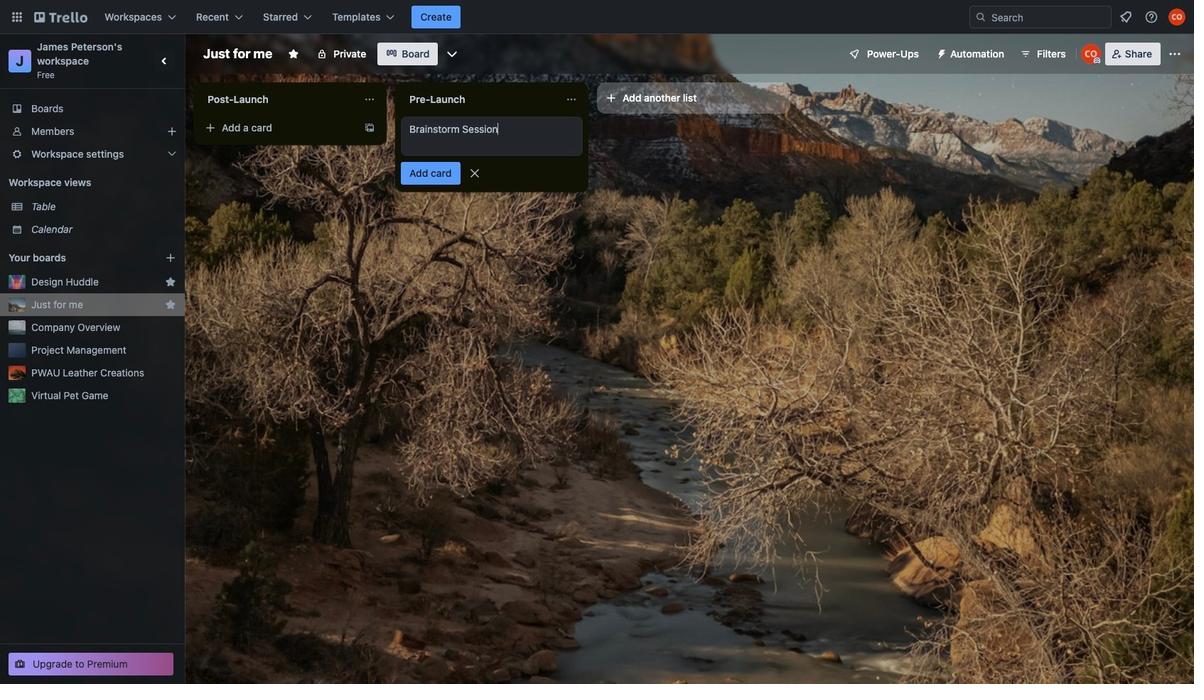 Task type: locate. For each thing, give the bounding box(es) containing it.
starred icon image
[[165, 277, 176, 288], [165, 299, 176, 311]]

0 vertical spatial christina overa (christinaovera) image
[[1169, 9, 1186, 26]]

0 vertical spatial starred icon image
[[165, 277, 176, 288]]

Board name text field
[[196, 43, 280, 65]]

cancel image
[[467, 166, 482, 181]]

0 notifications image
[[1118, 9, 1135, 26]]

None text field
[[199, 88, 358, 111], [401, 88, 560, 111], [199, 88, 358, 111], [401, 88, 560, 111]]

Search field
[[987, 7, 1111, 27]]

1 vertical spatial starred icon image
[[165, 299, 176, 311]]

back to home image
[[34, 6, 87, 28]]

christina overa (christinaovera) image right the "open information menu" image
[[1169, 9, 1186, 26]]

christina overa (christinaovera) image down the search field
[[1081, 44, 1101, 64]]

1 starred icon image from the top
[[165, 277, 176, 288]]

christina overa (christinaovera) image
[[1169, 9, 1186, 26], [1081, 44, 1101, 64]]

2 starred icon image from the top
[[165, 299, 176, 311]]

1 vertical spatial christina overa (christinaovera) image
[[1081, 44, 1101, 64]]

0 horizontal spatial christina overa (christinaovera) image
[[1081, 44, 1101, 64]]

Enter a title for this card… text field
[[401, 117, 583, 156]]

show menu image
[[1168, 47, 1182, 61]]

this member is an admin of this board. image
[[1094, 58, 1100, 64]]



Task type: describe. For each thing, give the bounding box(es) containing it.
search image
[[975, 11, 987, 23]]

customize views image
[[445, 47, 460, 61]]

1 horizontal spatial christina overa (christinaovera) image
[[1169, 9, 1186, 26]]

create from template… image
[[364, 122, 375, 134]]

workspace navigation collapse icon image
[[155, 51, 175, 71]]

sm image
[[931, 43, 951, 63]]

primary element
[[0, 0, 1194, 34]]

star or unstar board image
[[288, 48, 299, 60]]

open information menu image
[[1145, 10, 1159, 24]]

add board image
[[165, 252, 176, 264]]

your boards with 6 items element
[[9, 250, 144, 267]]



Task type: vqa. For each thing, say whether or not it's contained in the screenshot.
rightmost Create
no



